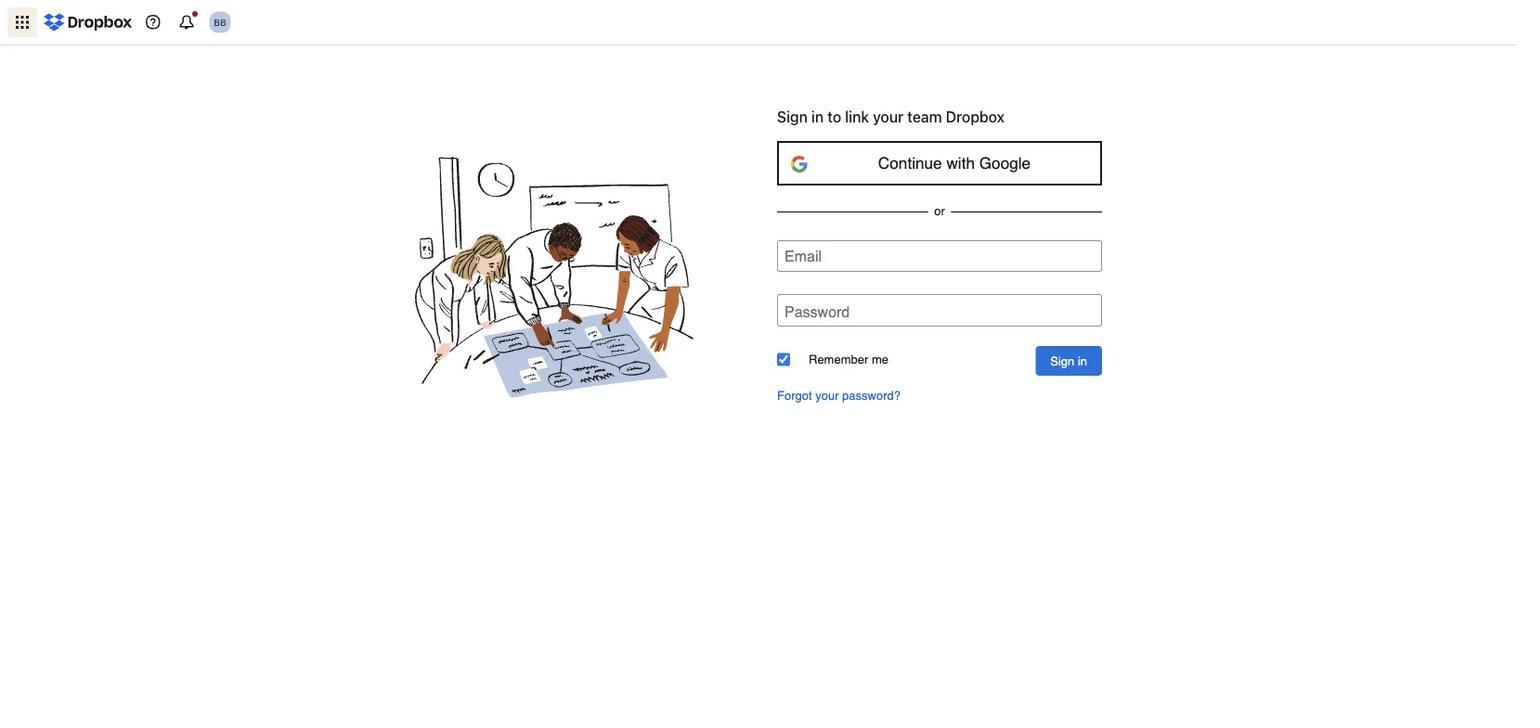 Task type: vqa. For each thing, say whether or not it's contained in the screenshot.
party popper image
no



Task type: locate. For each thing, give the bounding box(es) containing it.
with
[[947, 154, 975, 172]]

your
[[873, 108, 904, 126], [816, 389, 839, 403]]

your right the link
[[873, 108, 904, 126]]

sign for sign in
[[1051, 354, 1075, 368]]

Password password field
[[777, 294, 1103, 327]]

0 horizontal spatial in
[[812, 108, 824, 126]]

sign
[[777, 108, 808, 126], [1051, 354, 1075, 368]]

sign inside button
[[1051, 354, 1075, 368]]

0 horizontal spatial sign
[[777, 108, 808, 126]]

or
[[935, 204, 945, 218]]

1 vertical spatial in
[[1078, 354, 1088, 368]]

in inside button
[[1078, 354, 1088, 368]]

0 horizontal spatial your
[[816, 389, 839, 403]]

remember
[[809, 353, 869, 367]]

sign in button
[[1036, 346, 1103, 376]]

Email email field
[[777, 241, 1103, 272]]

team
[[908, 108, 942, 126]]

1 horizontal spatial sign
[[1051, 354, 1075, 368]]

password
[[785, 303, 850, 320]]

1 horizontal spatial your
[[873, 108, 904, 126]]

0 vertical spatial in
[[812, 108, 824, 126]]

global header element
[[0, 0, 1518, 46]]

forgot your password? link
[[777, 389, 1103, 403]]

0 vertical spatial sign
[[777, 108, 808, 126]]

link
[[845, 108, 869, 126]]

1 horizontal spatial in
[[1078, 354, 1088, 368]]

continue with google
[[879, 154, 1031, 172]]

your right forgot at the bottom right of page
[[816, 389, 839, 403]]

in
[[812, 108, 824, 126], [1078, 354, 1088, 368]]

1 vertical spatial sign
[[1051, 354, 1075, 368]]

dropbox logo - go to the homepage image
[[37, 7, 138, 37]]



Task type: describe. For each thing, give the bounding box(es) containing it.
bb button
[[205, 7, 235, 37]]

continue
[[879, 154, 942, 172]]

sign for sign in to link your team dropbox
[[777, 108, 808, 126]]

me
[[872, 353, 889, 367]]

forgot your password?
[[777, 389, 901, 403]]

Remember me checkbox
[[777, 354, 790, 367]]

1 vertical spatial your
[[816, 389, 839, 403]]

in for sign in to link your team dropbox
[[812, 108, 824, 126]]

bb
[[214, 17, 226, 27]]

0 vertical spatial your
[[873, 108, 904, 126]]

email
[[785, 248, 822, 265]]

sign in
[[1051, 354, 1088, 368]]

dropbox
[[946, 108, 1005, 126]]

to
[[828, 108, 842, 126]]

google
[[980, 154, 1031, 172]]

sign in to link your team dropbox
[[777, 108, 1005, 126]]

forgot
[[777, 389, 812, 403]]

in for sign in
[[1078, 354, 1088, 368]]

password?
[[843, 389, 901, 403]]

remember me
[[809, 353, 889, 367]]

continue with google button
[[777, 141, 1103, 186]]



